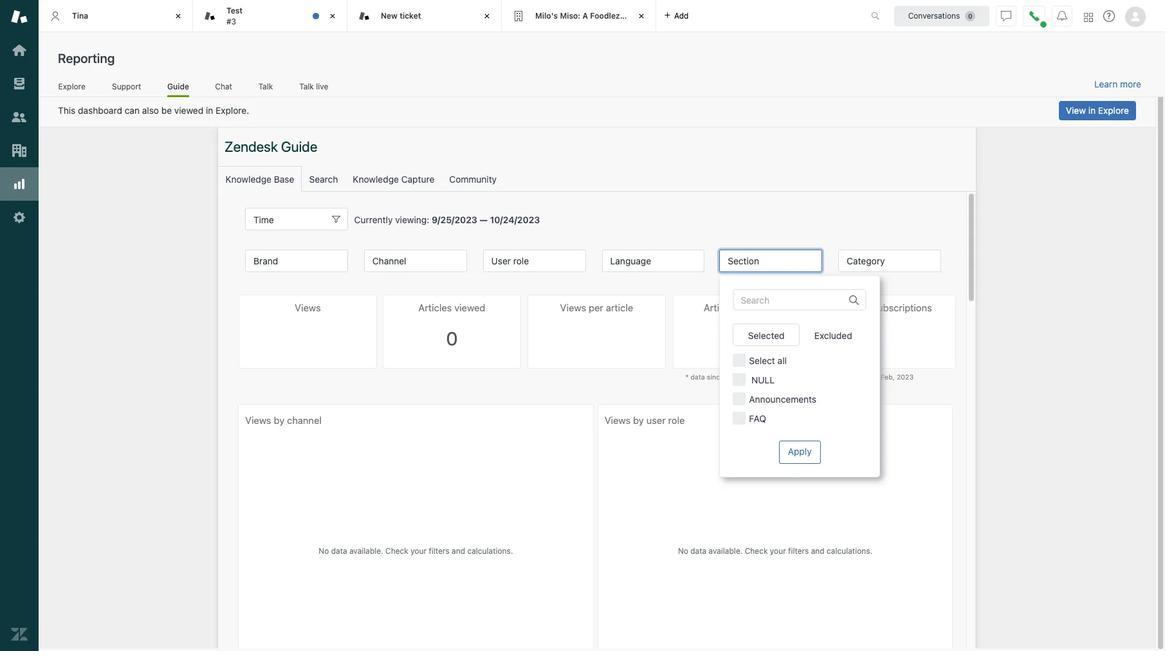 Task type: locate. For each thing, give the bounding box(es) containing it.
in
[[206, 105, 213, 116], [1089, 105, 1096, 116]]

close image left add dropdown button
[[635, 10, 648, 23]]

learn more link
[[1095, 79, 1142, 90]]

live
[[316, 81, 328, 91]]

2 in from the left
[[1089, 105, 1096, 116]]

#3
[[227, 16, 236, 26]]

organizations image
[[11, 142, 28, 159]]

learn more
[[1095, 79, 1142, 89]]

talk link
[[258, 81, 273, 95]]

support
[[112, 81, 141, 91]]

close image
[[326, 10, 339, 23], [635, 10, 648, 23]]

get started image
[[11, 42, 28, 59]]

close image left milo's
[[481, 10, 494, 23]]

close image inside tina tab
[[172, 10, 185, 23]]

get help image
[[1104, 10, 1115, 22]]

0 horizontal spatial in
[[206, 105, 213, 116]]

zendesk products image
[[1084, 13, 1093, 22]]

2 close image from the left
[[481, 10, 494, 23]]

in right view
[[1089, 105, 1096, 116]]

zendesk image
[[11, 626, 28, 643]]

close image left "#3"
[[172, 10, 185, 23]]

close image left new
[[326, 10, 339, 23]]

close image inside tab
[[326, 10, 339, 23]]

1 in from the left
[[206, 105, 213, 116]]

0 horizontal spatial talk
[[258, 81, 273, 91]]

1 vertical spatial explore
[[1098, 105, 1129, 116]]

close image
[[172, 10, 185, 23], [481, 10, 494, 23]]

close image for new ticket
[[481, 10, 494, 23]]

1 talk from the left
[[258, 81, 273, 91]]

miso:
[[560, 11, 581, 20]]

more
[[1120, 79, 1142, 89]]

reporting image
[[11, 176, 28, 192]]

talk
[[258, 81, 273, 91], [299, 81, 314, 91]]

talk for talk
[[258, 81, 273, 91]]

talk left live
[[299, 81, 314, 91]]

0 horizontal spatial close image
[[326, 10, 339, 23]]

explore
[[58, 81, 85, 91], [1098, 105, 1129, 116]]

1 close image from the left
[[172, 10, 185, 23]]

milo's miso: a foodlez subsidiary
[[535, 11, 662, 20]]

test #3
[[227, 6, 243, 26]]

views image
[[11, 75, 28, 92]]

guide
[[167, 81, 189, 91]]

1 horizontal spatial talk
[[299, 81, 314, 91]]

1 horizontal spatial close image
[[481, 10, 494, 23]]

milo's
[[535, 11, 558, 20]]

tina tab
[[39, 0, 193, 32]]

explore inside button
[[1098, 105, 1129, 116]]

1 horizontal spatial in
[[1089, 105, 1096, 116]]

talk right chat
[[258, 81, 273, 91]]

close image inside new ticket tab
[[481, 10, 494, 23]]

1 close image from the left
[[326, 10, 339, 23]]

in right viewed
[[206, 105, 213, 116]]

1 horizontal spatial close image
[[635, 10, 648, 23]]

tabs tab list
[[39, 0, 858, 32]]

add
[[674, 11, 689, 20]]

2 close image from the left
[[635, 10, 648, 23]]

main element
[[0, 0, 39, 651]]

2 talk from the left
[[299, 81, 314, 91]]

explore down learn more link
[[1098, 105, 1129, 116]]

1 horizontal spatial explore
[[1098, 105, 1129, 116]]

new ticket tab
[[347, 0, 502, 32]]

notifications image
[[1057, 11, 1068, 21]]

in inside button
[[1089, 105, 1096, 116]]

view in explore button
[[1059, 101, 1136, 120]]

test
[[227, 6, 243, 16]]

0 horizontal spatial close image
[[172, 10, 185, 23]]

this
[[58, 105, 75, 116]]

0 vertical spatial explore
[[58, 81, 85, 91]]

tab
[[193, 0, 347, 32]]

talk live
[[299, 81, 328, 91]]

this dashboard can also be viewed in explore.
[[58, 105, 249, 116]]

new
[[381, 11, 398, 20]]

view in explore
[[1066, 105, 1129, 116]]

explore up this
[[58, 81, 85, 91]]



Task type: vqa. For each thing, say whether or not it's contained in the screenshot.
Subsidiary
yes



Task type: describe. For each thing, give the bounding box(es) containing it.
0 horizontal spatial explore
[[58, 81, 85, 91]]

learn
[[1095, 79, 1118, 89]]

chat
[[215, 81, 232, 91]]

conversations button
[[894, 5, 990, 26]]

admin image
[[11, 209, 28, 226]]

view
[[1066, 105, 1086, 116]]

button displays agent's chat status as invisible. image
[[1001, 11, 1012, 21]]

a
[[583, 11, 588, 20]]

be
[[161, 105, 172, 116]]

close image for tina
[[172, 10, 185, 23]]

also
[[142, 105, 159, 116]]

reporting
[[58, 51, 115, 66]]

subsidiary
[[622, 11, 662, 20]]

tab containing test
[[193, 0, 347, 32]]

ticket
[[400, 11, 421, 20]]

viewed
[[174, 105, 204, 116]]

can
[[125, 105, 140, 116]]

close image inside milo's miso: a foodlez subsidiary tab
[[635, 10, 648, 23]]

dashboard
[[78, 105, 122, 116]]

talk for talk live
[[299, 81, 314, 91]]

new ticket
[[381, 11, 421, 20]]

talk live link
[[299, 81, 329, 95]]

guide link
[[167, 81, 189, 97]]

zendesk support image
[[11, 8, 28, 25]]

milo's miso: a foodlez subsidiary tab
[[502, 0, 662, 32]]

foodlez
[[590, 11, 620, 20]]

tina
[[72, 11, 88, 20]]

explore link
[[58, 81, 86, 95]]

explore.
[[216, 105, 249, 116]]

add button
[[656, 0, 697, 32]]

chat link
[[215, 81, 232, 95]]

conversations
[[908, 11, 960, 20]]

support link
[[112, 81, 142, 95]]

customers image
[[11, 109, 28, 125]]



